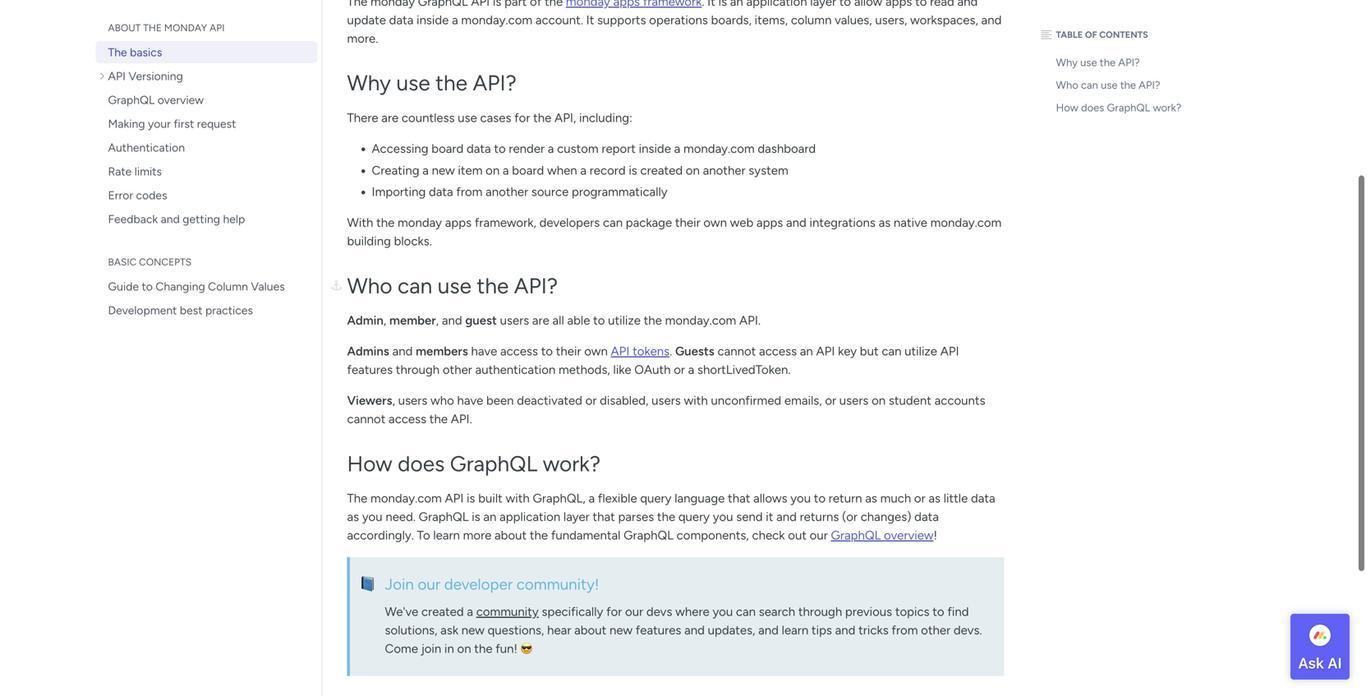 Task type: vqa. For each thing, say whether or not it's contained in the screenshot.
leftmost new
yes



Task type: describe. For each thing, give the bounding box(es) containing it.
who can use the api? inside who can use the api? link
[[1057, 78, 1161, 92]]

api? up admin , member , and guest users are all able to utilize the monday.com api.
[[514, 267, 558, 293]]

other inside specifically for our devs where you can search through previous topics to find solutions, ask new questions, hear about new features and updates, and learn tips and tricks from other devs. come join in on the fun! 😎
[[922, 617, 951, 632]]

can for questions,
[[736, 599, 756, 614]]

an inside the monday.com api is built with graphql, a flexible query language that allows you to return as much or as little data as you need. graphql is an application layer that parses the query you send it and returns (or changes) data accordingly. to learn more about the fundamental graphql components, check out our
[[484, 504, 497, 519]]

more.
[[347, 25, 378, 40]]

development
[[108, 303, 177, 317]]

accessing board data to render a custom report inside a monday.com dashboard creating a new item on a board when a record is created on another system importing data from another source programmatically
[[372, 136, 816, 194]]

can for or
[[882, 338, 902, 353]]

and right read
[[958, 0, 978, 3]]

updates,
[[708, 617, 756, 632]]

where
[[676, 599, 710, 614]]

1 horizontal spatial how
[[1057, 101, 1079, 114]]

guide
[[108, 279, 139, 293]]

community!
[[517, 569, 600, 588]]

1 vertical spatial query
[[679, 504, 710, 519]]

fun!
[[496, 636, 518, 651]]

0 horizontal spatial .
[[670, 338, 673, 353]]

how does graphql work? link
[[1038, 97, 1219, 119]]

use down why use the api? link
[[1102, 78, 1118, 92]]

guests
[[676, 338, 715, 353]]

the for the monday.com api is built with graphql, a flexible query language that allows you to return as much or as little data as you need. graphql is an application layer that parses the query you send it and returns (or changes) data accordingly. to learn more about the fundamental graphql components, check out our
[[347, 486, 368, 500]]

development best practices
[[108, 303, 253, 317]]

api,
[[555, 105, 576, 120]]

0 vertical spatial work?
[[1154, 101, 1182, 114]]

oauth
[[635, 357, 671, 372]]

an inside . it is an application layer to allow apps to read and update data inside a monday.com account. it supports operations boards, items, column values, users, workspaces, and more.
[[731, 0, 744, 3]]

0 horizontal spatial own
[[585, 338, 608, 353]]

error codes
[[108, 188, 167, 202]]

api? up who can use the api? link
[[1119, 56, 1141, 69]]

tokens
[[633, 338, 670, 353]]

with inside the monday.com api is built with graphql, a flexible query language that allows you to return as much or as little data as you need. graphql is an application layer that parses the query you send it and returns (or changes) data accordingly. to learn more about the fundamental graphql components, check out our
[[506, 486, 530, 500]]

users down oauth at the bottom left
[[652, 388, 681, 402]]

features inside cannot access an api key but can utilize api features through other authentication methods, like oauth or a shortlivedtoken.
[[347, 357, 393, 372]]

you up components,
[[713, 504, 734, 519]]

overview for graphql overview !
[[884, 523, 934, 537]]

graphql up built
[[450, 445, 538, 471]]

monday for apps
[[398, 210, 442, 224]]

0 vertical spatial graphql overview link
[[96, 89, 318, 111]]

1 horizontal spatial does
[[1082, 101, 1105, 114]]

emails,
[[785, 388, 823, 402]]

0 horizontal spatial board
[[432, 136, 464, 150]]

with
[[347, 210, 374, 224]]

and down the member
[[393, 338, 413, 353]]

and down codes
[[161, 212, 180, 226]]

package
[[626, 210, 673, 224]]

need.
[[386, 504, 416, 519]]

1 vertical spatial who
[[347, 267, 393, 293]]

cannot inside cannot access an api key but can utilize api features through other authentication methods, like oauth or a shortlivedtoken.
[[718, 338, 757, 353]]

our inside the monday.com api is built with graphql, a flexible query language that allows you to return as much or as little data as you need. graphql is an application layer that parses the query you send it and returns (or changes) data accordingly. to learn more about the fundamental graphql components, check out our
[[810, 523, 828, 537]]

our inside specifically for our devs where you can search through previous topics to find solutions, ask new questions, hear about new features and updates, and learn tips and tricks from other devs. come join in on the fun! 😎
[[626, 599, 644, 614]]

and left guest
[[442, 308, 462, 322]]

as left little
[[929, 486, 941, 500]]

feedback and getting help link
[[96, 208, 318, 230]]

and right tips
[[836, 617, 856, 632]]

disabled,
[[600, 388, 649, 402]]

join
[[385, 569, 414, 588]]

previous
[[846, 599, 893, 614]]

ask ai
[[1299, 654, 1343, 672]]

but
[[860, 338, 879, 353]]

countless
[[402, 105, 455, 120]]

is up more
[[472, 504, 481, 519]]

guide to changing column values link
[[96, 275, 318, 298]]

developer
[[445, 569, 513, 588]]

member
[[390, 308, 436, 322]]

data inside . it is an application layer to allow apps to read and update data inside a monday.com account. it supports operations boards, items, column values, users, workspaces, and more.
[[389, 7, 414, 22]]

it
[[766, 504, 774, 519]]

created inside accessing board data to render a custom report inside a monday.com dashboard creating a new item on a board when a record is created on another system importing data from another source programmatically
[[641, 157, 683, 172]]

api? down why use the api? link
[[1139, 78, 1161, 92]]

0 horizontal spatial ,
[[384, 308, 387, 322]]

0 horizontal spatial does
[[398, 445, 445, 471]]

1 vertical spatial how
[[347, 445, 393, 471]]

to inside specifically for our devs where you can search through previous topics to find solutions, ask new questions, hear about new features and updates, and learn tips and tricks from other devs. come join in on the fun! 😎
[[933, 599, 945, 614]]

rate limits
[[108, 164, 162, 178]]

integrations
[[810, 210, 876, 224]]

web
[[730, 210, 754, 224]]

making
[[108, 117, 145, 131]]

application inside the monday.com api is built with graphql, a flexible query language that allows you to return as much or as little data as you need. graphql is an application layer that parses the query you send it and returns (or changes) data accordingly. to learn more about the fundamental graphql components, check out our
[[500, 504, 561, 519]]

the right "parses"
[[658, 504, 676, 519]]

when
[[547, 157, 578, 172]]

to right guide at left
[[142, 279, 153, 293]]

ask ai button
[[1291, 614, 1351, 680]]

best
[[180, 303, 203, 317]]

users down key
[[840, 388, 869, 402]]

as inside with the monday apps framework, developers can package their own web apps and integrations as native monday.com building blocks.
[[879, 210, 891, 224]]

making your first request link
[[96, 113, 318, 135]]

to inside accessing board data to render a custom report inside a monday.com dashboard creating a new item on a board when a record is created on another system importing data from another source programmatically
[[494, 136, 506, 150]]

an inside cannot access an api key but can utilize api features through other authentication methods, like oauth or a shortlivedtoken.
[[800, 338, 814, 353]]

guest
[[466, 308, 497, 322]]

versioning
[[128, 69, 183, 83]]

the down graphql,
[[530, 523, 548, 537]]

monday.com up guests
[[665, 308, 737, 322]]

shortlivedtoken.
[[698, 357, 791, 372]]

have for access
[[471, 338, 498, 353]]

check
[[753, 523, 785, 537]]

1 vertical spatial it
[[587, 7, 595, 22]]

first
[[174, 117, 194, 131]]

update
[[347, 7, 386, 22]]

access inside cannot access an api key but can utilize api features through other authentication methods, like oauth or a shortlivedtoken.
[[760, 338, 797, 353]]

like
[[614, 357, 632, 372]]

the for the basics
[[108, 45, 127, 59]]

join our developer community!
[[385, 569, 600, 588]]

cannot access an api key but can utilize api features through other authentication methods, like oauth or a shortlivedtoken.
[[347, 338, 960, 372]]

record
[[590, 157, 626, 172]]

api up 'like'
[[611, 338, 630, 353]]

been
[[487, 388, 514, 402]]

graphql up making at top
[[108, 93, 155, 107]]

getting
[[183, 212, 220, 226]]

and inside the monday.com api is built with graphql, a flexible query language that allows you to return as much or as little data as you need. graphql is an application layer that parses the query you send it and returns (or changes) data accordingly. to learn more about the fundamental graphql components, check out our
[[777, 504, 797, 519]]

who can use the api? link
[[1038, 74, 1219, 97]]

use up guest
[[438, 267, 472, 293]]

0 horizontal spatial apps
[[445, 210, 472, 224]]

0 horizontal spatial that
[[593, 504, 615, 519]]

about
[[108, 22, 141, 34]]

learn inside the monday.com api is built with graphql, a flexible query language that allows you to return as much or as little data as you need. graphql is an application layer that parses the query you send it and returns (or changes) data accordingly. to learn more about the fundamental graphql components, check out our
[[433, 523, 460, 537]]

methods,
[[559, 357, 611, 372]]

0 vertical spatial query
[[641, 486, 672, 500]]

allows
[[754, 486, 788, 500]]

you up accordingly.
[[362, 504, 383, 519]]

out
[[788, 523, 807, 537]]

key
[[838, 338, 857, 353]]

you up 'returns' at right bottom
[[791, 486, 811, 500]]

changes)
[[861, 504, 912, 519]]

to up values,
[[840, 0, 852, 3]]

or inside cannot access an api key but can utilize api features through other authentication methods, like oauth or a shortlivedtoken.
[[674, 357, 686, 372]]

accessing
[[372, 136, 429, 150]]

and right workspaces,
[[982, 7, 1002, 22]]

new inside accessing board data to render a custom report inside a monday.com dashboard creating a new item on a board when a record is created on another system importing data from another source programmatically
[[432, 157, 455, 172]]

0 horizontal spatial how does graphql work?
[[347, 445, 601, 471]]

admins and members have access to their own api tokens . guests
[[347, 338, 715, 353]]

the up basics at the top of page
[[143, 22, 162, 34]]

layer inside . it is an application layer to allow apps to read and update data inside a monday.com account. it supports operations boards, items, column values, users, workspaces, and more.
[[811, 0, 837, 3]]

graphql down who can use the api? link
[[1108, 101, 1151, 114]]

graphql down (or
[[831, 523, 881, 537]]

data right the importing
[[429, 179, 453, 194]]

graphql overview !
[[831, 523, 938, 537]]

cases
[[480, 105, 512, 120]]

. inside . it is an application layer to allow apps to read and update data inside a monday.com account. it supports operations boards, items, column values, users, workspaces, and more.
[[702, 0, 705, 3]]

project logo image
[[1308, 622, 1334, 649]]

!
[[934, 523, 938, 537]]

users left who
[[398, 388, 428, 402]]

the down why use the api? link
[[1121, 78, 1137, 92]]

overview for graphql overview
[[158, 93, 204, 107]]

and down 'where'
[[685, 617, 705, 632]]

a inside . it is an application layer to allow apps to read and update data inside a monday.com account. it supports operations boards, items, column values, users, workspaces, and more.
[[452, 7, 458, 22]]

, inside , users who have been deactivated or disabled, users with unconfirmed emails, or users on student accounts cannot access the api.
[[393, 388, 395, 402]]

0 horizontal spatial our
[[418, 569, 441, 588]]

graphql up to
[[419, 504, 469, 519]]

the up guest
[[477, 267, 509, 293]]

tips
[[812, 617, 833, 632]]

data right little
[[972, 486, 996, 500]]

values
[[251, 279, 285, 293]]

1 horizontal spatial access
[[501, 338, 538, 353]]

1 horizontal spatial how does graphql work?
[[1057, 101, 1182, 114]]

graphql overview
[[108, 93, 204, 107]]

api. inside , users who have been deactivated or disabled, users with unconfirmed emails, or users on student accounts cannot access the api.
[[451, 406, 472, 421]]

1 horizontal spatial that
[[728, 486, 751, 500]]

who
[[431, 388, 454, 402]]

language
[[675, 486, 725, 500]]

1 vertical spatial created
[[422, 599, 464, 614]]

topics
[[896, 599, 930, 614]]

monday.com inside accessing board data to render a custom report inside a monday.com dashboard creating a new item on a board when a record is created on another system importing data from another source programmatically
[[684, 136, 755, 150]]

basics
[[130, 45, 162, 59]]

feedback and getting help
[[108, 212, 245, 226]]

column
[[208, 279, 248, 293]]

the up who can use the api? link
[[1100, 56, 1116, 69]]

on inside specifically for our devs where you can search through previous topics to find solutions, ask new questions, hear about new features and updates, and learn tips and tricks from other devs. come join in on the fun! 😎
[[457, 636, 471, 651]]

guide to changing column values
[[108, 279, 285, 293]]

admin
[[347, 308, 384, 322]]

api tokens link
[[611, 338, 670, 353]]

about inside the monday.com api is built with graphql, a flexible query language that allows you to return as much or as little data as you need. graphql is an application layer that parses the query you send it and returns (or changes) data accordingly. to learn more about the fundamental graphql components, check out our
[[495, 523, 527, 537]]

data up !
[[915, 504, 939, 519]]

with inside , users who have been deactivated or disabled, users with unconfirmed emails, or users on student accounts cannot access the api.
[[684, 388, 708, 402]]

we've
[[385, 599, 419, 614]]

the up countless
[[436, 64, 468, 90]]

1 horizontal spatial apps
[[757, 210, 784, 224]]

1 horizontal spatial api.
[[740, 308, 761, 322]]

native
[[894, 210, 928, 224]]

on right item
[[486, 157, 500, 172]]

to down admin , member , and guest users are all able to utilize the monday.com api.
[[541, 338, 553, 353]]

monday for api
[[164, 22, 207, 34]]



Task type: locate. For each thing, give the bounding box(es) containing it.
1 vertical spatial does
[[398, 445, 445, 471]]

you inside specifically for our devs where you can search through previous topics to find solutions, ask new questions, hear about new features and updates, and learn tips and tricks from other devs. come join in on the fun! 😎
[[713, 599, 733, 614]]

monday.com inside the monday.com api is built with graphql, a flexible query language that allows you to return as much or as little data as you need. graphql is an application layer that parses the query you send it and returns (or changes) data accordingly. to learn more about the fundamental graphql components, check out our
[[371, 486, 442, 500]]

and left integrations
[[787, 210, 807, 224]]

other inside cannot access an api key but can utilize api features through other authentication methods, like oauth or a shortlivedtoken.
[[443, 357, 473, 372]]

our right join at the left bottom of the page
[[418, 569, 441, 588]]

about
[[495, 523, 527, 537], [575, 617, 607, 632]]

rate limits link
[[96, 160, 318, 182]]

monday inside with the monday apps framework, developers can package their own web apps and integrations as native monday.com building blocks.
[[398, 210, 442, 224]]

from inside accessing board data to render a custom report inside a monday.com dashboard creating a new item on a board when a record is created on another system importing data from another source programmatically
[[457, 179, 483, 194]]

1 horizontal spatial it
[[708, 0, 716, 3]]

own inside with the monday apps framework, developers can package their own web apps and integrations as native monday.com building blocks.
[[704, 210, 727, 224]]

cannot down viewers
[[347, 406, 386, 421]]

api versioning link
[[96, 65, 318, 87]]

the down who
[[430, 406, 448, 421]]

0 horizontal spatial it
[[587, 7, 595, 22]]

0 vertical spatial learn
[[433, 523, 460, 537]]

1 vertical spatial utilize
[[905, 338, 938, 353]]

a inside the monday.com api is built with graphql, a flexible query language that allows you to return as much or as little data as you need. graphql is an application layer that parses the query you send it and returns (or changes) data accordingly. to learn more about the fundamental graphql components, check out our
[[589, 486, 595, 500]]

have down guest
[[471, 338, 498, 353]]

1 horizontal spatial who can use the api?
[[1057, 78, 1161, 92]]

1 horizontal spatial with
[[684, 388, 708, 402]]

from
[[457, 179, 483, 194], [892, 617, 919, 632]]

access
[[501, 338, 538, 353], [760, 338, 797, 353], [389, 406, 427, 421]]

report
[[602, 136, 636, 150]]

have inside , users who have been deactivated or disabled, users with unconfirmed emails, or users on student accounts cannot access the api.
[[457, 388, 484, 402]]

0 vertical spatial have
[[471, 338, 498, 353]]

can right but
[[882, 338, 902, 353]]

1 horizontal spatial features
[[636, 617, 682, 632]]

accordingly.
[[347, 523, 414, 537]]

1 vertical spatial api.
[[451, 406, 472, 421]]

is inside accessing board data to render a custom report inside a monday.com dashboard creating a new item on a board when a record is created on another system importing data from another source programmatically
[[629, 157, 638, 172]]

monday
[[164, 22, 207, 34], [398, 210, 442, 224]]

does down who can use the api? link
[[1082, 101, 1105, 114]]

1 horizontal spatial why
[[1057, 56, 1078, 69]]

0 vertical spatial features
[[347, 357, 393, 372]]

own up methods,
[[585, 338, 608, 353]]

0 horizontal spatial why
[[347, 64, 391, 90]]

utilize up student at the bottom right
[[905, 338, 938, 353]]

,
[[384, 308, 387, 322], [436, 308, 439, 322], [393, 388, 395, 402]]

learn inside specifically for our devs where you can search through previous topics to find solutions, ask new questions, hear about new features and updates, and learn tips and tricks from other devs. come join in on the fun! 😎
[[782, 617, 809, 632]]

why use the api? up who can use the api? link
[[1057, 56, 1141, 69]]

about right more
[[495, 523, 527, 537]]

can for monday.com
[[603, 210, 623, 224]]

graphql down "parses"
[[624, 523, 674, 537]]

boards,
[[712, 7, 752, 22]]

new right hear
[[610, 617, 633, 632]]

0 horizontal spatial another
[[486, 179, 529, 194]]

unconfirmed
[[711, 388, 782, 402]]

1 horizontal spatial through
[[799, 599, 843, 614]]

0 vertical spatial application
[[747, 0, 808, 3]]

student
[[889, 388, 932, 402]]

we've created a community
[[385, 599, 539, 614]]

dashboard
[[758, 136, 816, 150]]

0 horizontal spatial learn
[[433, 523, 460, 537]]

for right specifically on the bottom left of the page
[[607, 599, 623, 614]]

our
[[810, 523, 828, 537], [418, 569, 441, 588], [626, 599, 644, 614]]

can up updates,
[[736, 599, 756, 614]]

use up countless
[[397, 64, 430, 90]]

use left cases in the top of the page
[[458, 105, 477, 120]]

learn right to
[[433, 523, 460, 537]]

devs.
[[954, 617, 983, 632]]

the up "tokens"
[[644, 308, 662, 322]]

it up boards,
[[708, 0, 716, 3]]

data up item
[[467, 136, 491, 150]]

the
[[108, 45, 127, 59], [347, 486, 368, 500]]

0 horizontal spatial who can use the api?
[[347, 267, 558, 293]]

ask
[[441, 617, 459, 632]]

, left the member
[[384, 308, 387, 322]]

another
[[703, 157, 746, 172], [486, 179, 529, 194]]

features
[[347, 357, 393, 372], [636, 617, 682, 632]]

can inside cannot access an api key but can utilize api features through other authentication methods, like oauth or a shortlivedtoken.
[[882, 338, 902, 353]]

questions,
[[488, 617, 544, 632]]

1 horizontal spatial layer
[[811, 0, 837, 3]]

fundamental
[[551, 523, 621, 537]]

to right able
[[594, 308, 605, 322]]

why use the api? up countless
[[347, 64, 517, 90]]

is up boards,
[[719, 0, 728, 3]]

our left devs
[[626, 599, 644, 614]]

to left read
[[916, 0, 928, 3]]

can up the member
[[398, 267, 433, 293]]

there
[[347, 105, 379, 120]]

another up framework,
[[486, 179, 529, 194]]

api up the basics link
[[210, 22, 225, 34]]

limits
[[135, 164, 162, 178]]

application up the items,
[[747, 0, 808, 3]]

graphql overview link down api versioning link
[[96, 89, 318, 111]]

1 vertical spatial cannot
[[347, 406, 386, 421]]

api left built
[[445, 486, 464, 500]]

and
[[958, 0, 978, 3], [982, 7, 1002, 22], [787, 210, 807, 224], [161, 212, 180, 226], [442, 308, 462, 322], [393, 338, 413, 353], [777, 504, 797, 519], [685, 617, 705, 632], [759, 617, 779, 632], [836, 617, 856, 632]]

is inside . it is an application layer to allow apps to read and update data inside a monday.com account. it supports operations boards, items, column values, users, workspaces, and more.
[[719, 0, 728, 3]]

1 vertical spatial for
[[607, 599, 623, 614]]

0 horizontal spatial cannot
[[347, 406, 386, 421]]

work?
[[1154, 101, 1182, 114], [543, 445, 601, 471]]

does
[[1082, 101, 1105, 114], [398, 445, 445, 471]]

much
[[881, 486, 912, 500]]

1 vertical spatial are
[[533, 308, 550, 322]]

parses
[[619, 504, 654, 519]]

from down item
[[457, 179, 483, 194]]

1 vertical spatial work?
[[543, 445, 601, 471]]

1 vertical spatial another
[[486, 179, 529, 194]]

cannot up shortlivedtoken. at bottom
[[718, 338, 757, 353]]

in
[[445, 636, 454, 651]]

read
[[931, 0, 955, 3]]

or inside the monday.com api is built with graphql, a flexible query language that allows you to return as much or as little data as you need. graphql is an application layer that parses the query you send it and returns (or changes) data accordingly. to learn more about the fundamental graphql components, check out our
[[915, 486, 926, 500]]

through inside cannot access an api key but can utilize api features through other authentication methods, like oauth or a shortlivedtoken.
[[396, 357, 440, 372]]

with the monday apps framework, developers can package their own web apps and integrations as native monday.com building blocks.
[[347, 210, 1002, 243]]

0 horizontal spatial monday
[[164, 22, 207, 34]]

0 horizontal spatial utilize
[[608, 308, 641, 322]]

0 vertical spatial another
[[703, 157, 746, 172]]

1 horizontal spatial about
[[575, 617, 607, 632]]

why use the api? inside why use the api? link
[[1057, 56, 1141, 69]]

who can use the api? down why use the api? link
[[1057, 78, 1161, 92]]

access inside , users who have been deactivated or disabled, users with unconfirmed emails, or users on student accounts cannot access the api.
[[389, 406, 427, 421]]

0 vertical spatial created
[[641, 157, 683, 172]]

and down search
[[759, 617, 779, 632]]

1 vertical spatial who can use the api?
[[347, 267, 558, 293]]

cannot inside , users who have been deactivated or disabled, users with unconfirmed emails, or users on student accounts cannot access the api.
[[347, 406, 386, 421]]

😎
[[521, 636, 533, 651]]

0 vertical spatial does
[[1082, 101, 1105, 114]]

0 vertical spatial for
[[515, 105, 531, 120]]

data
[[389, 7, 414, 22], [467, 136, 491, 150], [429, 179, 453, 194], [972, 486, 996, 500], [915, 504, 939, 519]]

work? down who can use the api? link
[[1154, 101, 1182, 114]]

application inside . it is an application layer to allow apps to read and update data inside a monday.com account. it supports operations boards, items, column values, users, workspaces, and more.
[[747, 0, 808, 3]]

through
[[396, 357, 440, 372], [799, 599, 843, 614]]

and inside with the monday apps framework, developers can package their own web apps and integrations as native monday.com building blocks.
[[787, 210, 807, 224]]

1 horizontal spatial board
[[512, 157, 544, 172]]

admins
[[347, 338, 390, 353]]

api? up cases in the top of the page
[[473, 64, 517, 90]]

a inside cannot access an api key but can utilize api features through other authentication methods, like oauth or a shortlivedtoken.
[[689, 357, 695, 372]]

0 horizontal spatial with
[[506, 486, 530, 500]]

api inside the monday.com api is built with graphql, a flexible query language that allows you to return as much or as little data as you need. graphql is an application layer that parses the query you send it and returns (or changes) data accordingly. to learn more about the fundamental graphql components, check out our
[[445, 486, 464, 500]]

0 horizontal spatial an
[[484, 504, 497, 519]]

as up changes)
[[866, 486, 878, 500]]

0 horizontal spatial features
[[347, 357, 393, 372]]

1 horizontal spatial our
[[626, 599, 644, 614]]

column
[[791, 7, 832, 22]]

learn
[[433, 523, 460, 537], [782, 617, 809, 632]]

other down find
[[922, 617, 951, 632]]

0 vertical spatial through
[[396, 357, 440, 372]]

1 horizontal spatial who
[[1057, 78, 1079, 92]]

why up there
[[347, 64, 391, 90]]

0 vertical spatial are
[[382, 105, 399, 120]]

codes
[[136, 188, 167, 202]]

how does graphql work? down who can use the api? link
[[1057, 101, 1182, 114]]

0 horizontal spatial about
[[495, 523, 527, 537]]

features inside specifically for our devs where you can search through previous topics to find solutions, ask new questions, hear about new features and updates, and learn tips and tricks from other devs. come join in on the fun! 😎
[[636, 617, 682, 632]]

error
[[108, 188, 133, 202]]

come
[[385, 636, 418, 651]]

0 vertical spatial our
[[810, 523, 828, 537]]

2 horizontal spatial apps
[[886, 0, 913, 3]]

graphql
[[108, 93, 155, 107], [1108, 101, 1151, 114], [450, 445, 538, 471], [419, 504, 469, 519], [624, 523, 674, 537], [831, 523, 881, 537]]

query up "parses"
[[641, 486, 672, 500]]

1 horizontal spatial graphql overview link
[[831, 523, 934, 537]]

0 vertical spatial who
[[1057, 78, 1079, 92]]

inside inside . it is an application layer to allow apps to read and update data inside a monday.com account. it supports operations boards, items, column values, users, workspaces, and more.
[[417, 7, 449, 22]]

layer up "fundamental"
[[564, 504, 590, 519]]

users right guest
[[500, 308, 530, 322]]

the basics link
[[96, 41, 318, 63]]

new
[[432, 157, 455, 172], [462, 617, 485, 632], [610, 617, 633, 632]]

1 horizontal spatial for
[[607, 599, 623, 614]]

api left key
[[817, 338, 835, 353]]

that
[[728, 486, 751, 500], [593, 504, 615, 519]]

on inside , users who have been deactivated or disabled, users with unconfirmed emails, or users on student accounts cannot access the api.
[[872, 388, 886, 402]]

cannot
[[718, 338, 757, 353], [347, 406, 386, 421]]

the left 'api,'
[[534, 105, 552, 120]]

1 horizontal spatial are
[[533, 308, 550, 322]]

changing
[[156, 279, 205, 293]]

api up accounts
[[941, 338, 960, 353]]

api
[[210, 22, 225, 34], [108, 69, 126, 83], [611, 338, 630, 353], [817, 338, 835, 353], [941, 338, 960, 353], [445, 486, 464, 500]]

1 vertical spatial layer
[[564, 504, 590, 519]]

overview up 'first'
[[158, 93, 204, 107]]

1 vertical spatial overview
[[884, 523, 934, 537]]

to inside the monday.com api is built with graphql, a flexible query language that allows you to return as much or as little data as you need. graphql is an application layer that parses the query you send it and returns (or changes) data accordingly. to learn more about the fundamental graphql components, check out our
[[814, 486, 826, 500]]

1 horizontal spatial from
[[892, 617, 919, 632]]

authentication
[[108, 141, 185, 155]]

apps left framework,
[[445, 210, 472, 224]]

ask
[[1299, 654, 1325, 672]]

the down about
[[108, 45, 127, 59]]

features down devs
[[636, 617, 682, 632]]

new left item
[[432, 157, 455, 172]]

access down viewers
[[389, 406, 427, 421]]

access up shortlivedtoken. at bottom
[[760, 338, 797, 353]]

0 vertical spatial about
[[495, 523, 527, 537]]

learn down search
[[782, 617, 809, 632]]

are left all
[[533, 308, 550, 322]]

1 horizontal spatial .
[[702, 0, 705, 3]]

basic
[[108, 256, 137, 268]]

1 vertical spatial other
[[922, 617, 951, 632]]

the inside with the monday apps framework, developers can package their own web apps and integrations as native monday.com building blocks.
[[377, 210, 395, 224]]

an left key
[[800, 338, 814, 353]]

with right built
[[506, 486, 530, 500]]

including:
[[580, 105, 633, 120]]

community
[[477, 599, 539, 614]]

1 vertical spatial have
[[457, 388, 484, 402]]

basic concepts
[[108, 256, 192, 268]]

2 horizontal spatial ,
[[436, 308, 439, 322]]

can inside with the monday apps framework, developers can package their own web apps and integrations as native monday.com building blocks.
[[603, 210, 623, 224]]

from inside specifically for our devs where you can search through previous topics to find solutions, ask new questions, hear about new features and updates, and learn tips and tricks from other devs. come join in on the fun! 😎
[[892, 617, 919, 632]]

0 vertical spatial own
[[704, 210, 727, 224]]

0 horizontal spatial from
[[457, 179, 483, 194]]

can down why use the api? link
[[1082, 78, 1099, 92]]

1 horizontal spatial the
[[347, 486, 368, 500]]

the inside , users who have been deactivated or disabled, users with unconfirmed emails, or users on student accounts cannot access the api.
[[430, 406, 448, 421]]

item
[[458, 157, 483, 172]]

or right emails,
[[826, 388, 837, 402]]

monday.com left account.
[[461, 7, 533, 22]]

their right the package
[[676, 210, 701, 224]]

monday.com inside with the monday apps framework, developers can package their own web apps and integrations as native monday.com building blocks.
[[931, 210, 1002, 224]]

1 horizontal spatial new
[[462, 617, 485, 632]]

through inside specifically for our devs where you can search through previous topics to find solutions, ask new questions, hear about new features and updates, and learn tips and tricks from other devs. come join in on the fun! 😎
[[799, 599, 843, 614]]

inside inside accessing board data to render a custom report inside a monday.com dashboard creating a new item on a board when a record is created on another system importing data from another source programmatically
[[639, 136, 671, 150]]

about the monday api
[[108, 22, 225, 34]]

to left find
[[933, 599, 945, 614]]

0 horizontal spatial work?
[[543, 445, 601, 471]]

created up ask
[[422, 599, 464, 614]]

is up programmatically
[[629, 157, 638, 172]]

request
[[197, 117, 236, 131]]

. up 'operations'
[[702, 0, 705, 3]]

0 horizontal spatial their
[[556, 338, 582, 353]]

2 horizontal spatial access
[[760, 338, 797, 353]]

custom
[[557, 136, 599, 150]]

monday.com
[[461, 7, 533, 22], [684, 136, 755, 150], [931, 210, 1002, 224], [665, 308, 737, 322], [371, 486, 442, 500]]

show subpages for api versioning image
[[100, 70, 108, 82]]

or down methods,
[[586, 388, 597, 402]]

0 horizontal spatial the
[[108, 45, 127, 59]]

monday.com inside . it is an application layer to allow apps to read and update data inside a monday.com account. it supports operations boards, items, column values, users, workspaces, and more.
[[461, 7, 533, 22]]

their inside with the monday apps framework, developers can package their own web apps and integrations as native monday.com building blocks.
[[676, 210, 701, 224]]

is left built
[[467, 486, 476, 500]]

0 horizontal spatial application
[[500, 504, 561, 519]]

0 horizontal spatial query
[[641, 486, 672, 500]]

their
[[676, 210, 701, 224], [556, 338, 582, 353]]

making your first request
[[108, 117, 236, 131]]

to up 'returns' at right bottom
[[814, 486, 826, 500]]

all
[[553, 308, 565, 322]]

apps
[[886, 0, 913, 3], [445, 210, 472, 224], [757, 210, 784, 224]]

for inside specifically for our devs where you can search through previous topics to find solutions, ask new questions, hear about new features and updates, and learn tips and tricks from other devs. come join in on the fun! 😎
[[607, 599, 623, 614]]

api?
[[1119, 56, 1141, 69], [473, 64, 517, 90], [1139, 78, 1161, 92], [514, 267, 558, 293]]

as up accordingly.
[[347, 504, 359, 519]]

ai
[[1329, 654, 1343, 672]]

board down render
[[512, 157, 544, 172]]

query
[[641, 486, 672, 500], [679, 504, 710, 519]]

utilize inside cannot access an api key but can utilize api features through other authentication methods, like oauth or a shortlivedtoken.
[[905, 338, 938, 353]]

0 horizontal spatial inside
[[417, 7, 449, 22]]

have for been
[[457, 388, 484, 402]]

framework,
[[475, 210, 537, 224]]

the inside the monday.com api is built with graphql, a flexible query language that allows you to return as much or as little data as you need. graphql is an application layer that parses the query you send it and returns (or changes) data accordingly. to learn more about the fundamental graphql components, check out our
[[347, 486, 368, 500]]

use up who can use the api? link
[[1081, 56, 1098, 69]]

0 horizontal spatial why use the api?
[[347, 64, 517, 90]]

workspaces,
[[911, 7, 979, 22]]

1 vertical spatial board
[[512, 157, 544, 172]]

1 horizontal spatial created
[[641, 157, 683, 172]]

0 vertical spatial utilize
[[608, 308, 641, 322]]

application down graphql,
[[500, 504, 561, 519]]

another left system
[[703, 157, 746, 172]]

1 vertical spatial from
[[892, 617, 919, 632]]

2 horizontal spatial our
[[810, 523, 828, 537]]

an down built
[[484, 504, 497, 519]]

0 horizontal spatial created
[[422, 599, 464, 614]]

0 horizontal spatial graphql overview link
[[96, 89, 318, 111]]

layer inside the monday.com api is built with graphql, a flexible query language that allows you to return as much or as little data as you need. graphql is an application layer that parses the query you send it and returns (or changes) data accordingly. to learn more about the fundamental graphql components, check out our
[[564, 504, 590, 519]]

flexible
[[598, 486, 638, 500]]

members
[[416, 338, 468, 353]]

items,
[[755, 7, 788, 22]]

0 vertical spatial .
[[702, 0, 705, 3]]

graphql overview link
[[96, 89, 318, 111], [831, 523, 934, 537]]

1 vertical spatial that
[[593, 504, 615, 519]]

1 vertical spatial graphql overview link
[[831, 523, 934, 537]]

1 horizontal spatial cannot
[[718, 338, 757, 353]]

return
[[829, 486, 863, 500]]

find
[[948, 599, 970, 614]]

monday.com right "native"
[[931, 210, 1002, 224]]

api down the basics
[[108, 69, 126, 83]]

users
[[500, 308, 530, 322], [398, 388, 428, 402], [652, 388, 681, 402], [840, 388, 869, 402]]

own
[[704, 210, 727, 224], [585, 338, 608, 353]]

returns
[[800, 504, 840, 519]]

0 horizontal spatial access
[[389, 406, 427, 421]]

little
[[944, 486, 969, 500]]

source
[[532, 179, 569, 194]]

the inside specifically for our devs where you can search through previous topics to find solutions, ask new questions, hear about new features and updates, and learn tips and tricks from other devs. come join in on the fun! 😎
[[475, 636, 493, 651]]

on up with the monday apps framework, developers can package their own web apps and integrations as native monday.com building blocks.
[[686, 157, 700, 172]]

2 horizontal spatial new
[[610, 617, 633, 632]]

admin , member , and guest users are all able to utilize the monday.com api.
[[347, 308, 761, 322]]

0 horizontal spatial who
[[347, 267, 393, 293]]

0 vertical spatial inside
[[417, 7, 449, 22]]

1 horizontal spatial overview
[[884, 523, 934, 537]]

own left web
[[704, 210, 727, 224]]

can inside specifically for our devs where you can search through previous topics to find solutions, ask new questions, hear about new features and updates, and learn tips and tricks from other devs. come join in on the fun! 😎
[[736, 599, 756, 614]]

1 vertical spatial an
[[800, 338, 814, 353]]

and right it
[[777, 504, 797, 519]]

for
[[515, 105, 531, 120], [607, 599, 623, 614]]

how does graphql work? up built
[[347, 445, 601, 471]]

about inside specifically for our devs where you can search through previous topics to find solutions, ask new questions, hear about new features and updates, and learn tips and tricks from other devs. come join in on the fun! 😎
[[575, 617, 607, 632]]

1 horizontal spatial query
[[679, 504, 710, 519]]

devs
[[647, 599, 673, 614]]

apps inside . it is an application layer to allow apps to read and update data inside a monday.com account. it supports operations boards, items, column values, users, workspaces, and more.
[[886, 0, 913, 3]]

development best practices link
[[96, 299, 318, 321]]

0 vertical spatial monday
[[164, 22, 207, 34]]

1 vertical spatial features
[[636, 617, 682, 632]]

1 vertical spatial monday
[[398, 210, 442, 224]]

as left "native"
[[879, 210, 891, 224]]

feedback
[[108, 212, 158, 226]]

able
[[568, 308, 590, 322]]

data right update on the top of page
[[389, 7, 414, 22]]

graphql,
[[533, 486, 586, 500]]

1 vertical spatial .
[[670, 338, 673, 353]]



